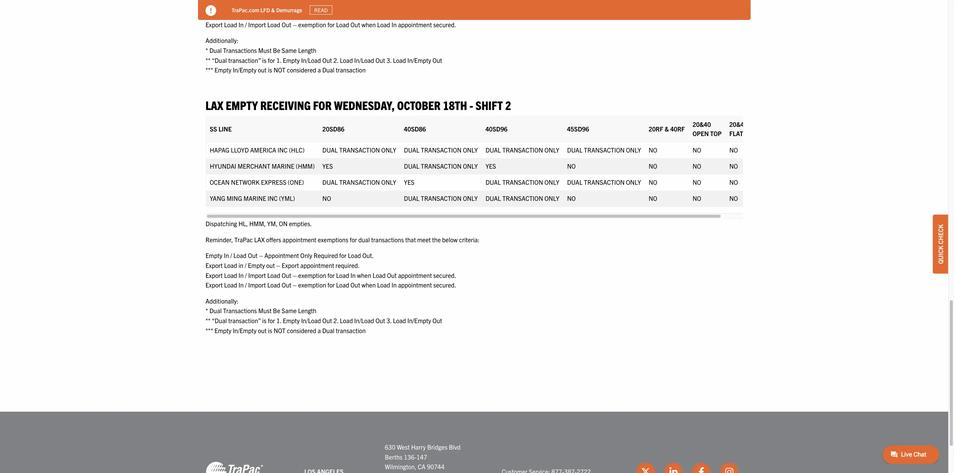 Task type: vqa. For each thing, say whether or not it's contained in the screenshot.


Task type: locate. For each thing, give the bounding box(es) containing it.
1 vertical spatial marine
[[243, 195, 266, 202]]

0 vertical spatial 3.
[[387, 56, 392, 64]]

footer containing 630 west harry bridges blvd
[[0, 412, 948, 474]]

1 vertical spatial inc
[[268, 195, 278, 202]]

20&40
[[693, 121, 711, 128], [729, 121, 748, 128]]

1 vertical spatial transaction"
[[228, 317, 261, 325]]

0 vertical spatial additionally:
[[206, 37, 238, 44]]

lax up ss
[[206, 97, 223, 112]]

that
[[405, 236, 416, 244]]

20&40 inside 20&40 open top
[[693, 121, 711, 128]]

0 vertical spatial same
[[282, 46, 297, 54]]

must
[[258, 46, 272, 54], [258, 307, 272, 315]]

meet
[[417, 236, 431, 244]]

20&40 up open
[[693, 121, 711, 128]]

0 vertical spatial 1.
[[276, 56, 281, 64]]

4 import from the top
[[248, 281, 266, 289]]

1 "dual from the top
[[212, 56, 227, 64]]

2 transaction" from the top
[[228, 317, 261, 325]]

required. right read
[[336, 1, 360, 9]]

in inside empty in / load out – appointment only required for load out. export load in / empty out – export appointment required. export load in / import load out – exemption for load in when load out appointment secured. export load in / import load out – exemption for load out when load in appointment secured.
[[239, 262, 243, 269]]

1 vertical spatial considered
[[287, 327, 316, 334]]

1 vertical spatial "dual
[[212, 317, 227, 325]]

1 in from the top
[[239, 1, 243, 9]]

1 vertical spatial transaction
[[336, 327, 366, 334]]

1 vertical spatial required.
[[336, 262, 360, 269]]

0 vertical spatial "dual
[[212, 56, 227, 64]]

export load in / empty out – export appointment required. export load in / import load out – exemption for load in when load out appointment secured. export load in / import load out – exemption for load out when load in appointment secured.
[[206, 1, 456, 28]]

inc for (hlc)
[[278, 146, 288, 154]]

**
[[206, 56, 211, 64], [206, 317, 211, 325]]

1.
[[276, 56, 281, 64], [276, 317, 281, 325]]

out inside export load in / empty out – export appointment required. export load in / import load out – exemption for load in when load out appointment secured. export load in / import load out – exemption for load out when load in appointment secured.
[[266, 1, 275, 9]]

yang ming marine inc (yml)
[[210, 195, 295, 202]]

1 vertical spatial not
[[274, 327, 285, 334]]

20&40 inside 20&40 flat rack
[[729, 121, 748, 128]]

dual
[[322, 146, 338, 154], [404, 146, 419, 154], [486, 146, 501, 154], [567, 146, 583, 154], [404, 162, 419, 170], [322, 179, 338, 186], [486, 179, 501, 186], [567, 179, 583, 186], [404, 195, 419, 202], [486, 195, 501, 202]]

demurrage
[[276, 6, 302, 13]]

not
[[274, 66, 285, 74], [274, 327, 285, 334]]

1 horizontal spatial 20&40
[[729, 121, 748, 128]]

west
[[397, 444, 410, 451]]

0 vertical spatial be
[[273, 46, 280, 54]]

1 vertical spatial 3.
[[387, 317, 392, 325]]

lax left offers
[[254, 236, 265, 244]]

0 vertical spatial length
[[298, 46, 316, 54]]

exemption
[[298, 11, 326, 18], [298, 21, 326, 28], [298, 272, 326, 279], [298, 281, 326, 289]]

1 required. from the top
[[336, 1, 360, 9]]

2 additionally: * dual transactions must be same length ** "dual transaction" is for 1. empty in/load out 2. load in/load out 3. load in/empty out *** empty in/empty out is not considered a dual transaction from the top
[[206, 297, 442, 334]]

20&40 flat rack
[[729, 121, 761, 137]]

–
[[276, 1, 280, 9], [293, 11, 297, 18], [293, 21, 297, 28], [259, 252, 263, 260], [276, 262, 280, 269], [293, 272, 297, 279], [293, 281, 297, 289]]

required. inside export load in / empty out – export appointment required. export load in / import load out – exemption for load in when load out appointment secured. export load in / import load out – exemption for load out when load in appointment secured.
[[336, 1, 360, 9]]

lloyd
[[231, 146, 249, 154]]

trapac
[[234, 236, 253, 244]]

1 vertical spatial ***
[[206, 327, 213, 334]]

dual transaction only
[[322, 146, 396, 154], [404, 146, 478, 154], [486, 146, 559, 154], [567, 146, 641, 154], [404, 162, 478, 170], [322, 179, 396, 186], [486, 179, 559, 186], [567, 179, 641, 186], [404, 195, 478, 202], [486, 195, 559, 202]]

/
[[245, 1, 247, 9], [245, 11, 247, 18], [245, 21, 247, 28], [230, 252, 232, 260], [245, 262, 247, 269], [245, 272, 247, 279], [245, 281, 247, 289]]

&
[[271, 6, 275, 13], [665, 125, 669, 133]]

0 vertical spatial lax
[[206, 97, 223, 112]]

required. inside empty in / load out – appointment only required for load out. export load in / empty out – export appointment required. export load in / import load out – exemption for load in when load out appointment secured. export load in / import load out – exemption for load out when load in appointment secured.
[[336, 262, 360, 269]]

630
[[385, 444, 395, 451]]

& right lfd
[[271, 6, 275, 13]]

0 vertical spatial considered
[[287, 66, 316, 74]]

1 vertical spatial **
[[206, 317, 211, 325]]

& left 40rf
[[665, 125, 669, 133]]

1 vertical spatial a
[[318, 327, 321, 334]]

in
[[239, 1, 243, 9], [239, 262, 243, 269]]

20&40 up flat
[[729, 121, 748, 128]]

1 vertical spatial additionally: * dual transactions must be same length ** "dual transaction" is for 1. empty in/load out 2. load in/load out 3. load in/empty out *** empty in/empty out is not considered a dual transaction
[[206, 297, 442, 334]]

0 horizontal spatial marine
[[243, 195, 266, 202]]

3 import from the top
[[248, 272, 266, 279]]

0 vertical spatial &
[[271, 6, 275, 13]]

2 transactions from the top
[[223, 307, 257, 315]]

inc for (yml)
[[268, 195, 278, 202]]

lax
[[206, 97, 223, 112], [254, 236, 265, 244]]

20sd86
[[322, 125, 344, 133]]

0 vertical spatial not
[[274, 66, 285, 74]]

berths
[[385, 454, 402, 461]]

2 in from the top
[[239, 262, 243, 269]]

out
[[266, 1, 275, 9], [258, 66, 267, 74], [266, 262, 275, 269], [258, 327, 267, 334]]

in
[[239, 11, 244, 18], [351, 11, 356, 18], [239, 21, 244, 28], [392, 21, 397, 28], [224, 252, 229, 260], [239, 272, 244, 279], [351, 272, 356, 279], [239, 281, 244, 289], [392, 281, 397, 289]]

2 exemption from the top
[[298, 21, 326, 28]]

2 1. from the top
[[276, 317, 281, 325]]

marine for merchant
[[272, 162, 294, 170]]

0 vertical spatial marine
[[272, 162, 294, 170]]

below
[[442, 236, 458, 244]]

transaction"
[[228, 56, 261, 64], [228, 317, 261, 325]]

for
[[327, 11, 335, 18], [327, 21, 335, 28], [268, 56, 275, 64], [350, 236, 357, 244], [339, 252, 347, 260], [327, 272, 335, 279], [327, 281, 335, 289], [268, 317, 275, 325]]

only
[[300, 252, 312, 260]]

offers
[[266, 236, 281, 244]]

check
[[937, 225, 944, 245]]

marine up express
[[272, 162, 294, 170]]

2 same from the top
[[282, 307, 297, 315]]

2.
[[333, 56, 338, 64], [333, 317, 338, 325]]

1 vertical spatial 1.
[[276, 317, 281, 325]]

1 20&40 from the left
[[693, 121, 711, 128]]

2 import from the top
[[248, 21, 266, 28]]

dual
[[209, 46, 222, 54], [322, 66, 334, 74], [209, 307, 222, 315], [322, 327, 334, 334]]

length
[[298, 46, 316, 54], [298, 307, 316, 315]]

yang
[[210, 195, 225, 202]]

0 vertical spatial transactions
[[223, 46, 257, 54]]

out
[[282, 11, 291, 18], [387, 11, 397, 18], [282, 21, 291, 28], [351, 21, 360, 28], [322, 56, 332, 64], [376, 56, 385, 64], [433, 56, 442, 64], [248, 252, 258, 260], [282, 272, 291, 279], [387, 272, 397, 279], [282, 281, 291, 289], [351, 281, 360, 289], [322, 317, 332, 325], [376, 317, 385, 325], [433, 317, 442, 325]]

no
[[649, 146, 657, 154], [693, 146, 701, 154], [729, 146, 738, 154], [567, 162, 576, 170], [649, 162, 657, 170], [693, 162, 701, 170], [729, 162, 738, 170], [649, 179, 657, 186], [693, 179, 701, 186], [729, 179, 738, 186], [322, 195, 331, 202], [567, 195, 576, 202], [649, 195, 657, 202], [693, 195, 701, 202], [729, 195, 738, 202]]

lfd
[[260, 6, 270, 13]]

in left lfd
[[239, 1, 243, 9]]

1 vertical spatial additionally:
[[206, 297, 238, 305]]

1 vertical spatial same
[[282, 307, 297, 315]]

0 horizontal spatial lax
[[206, 97, 223, 112]]

criteria:
[[459, 236, 479, 244]]

1 vertical spatial must
[[258, 307, 272, 315]]

0 vertical spatial must
[[258, 46, 272, 54]]

0 vertical spatial 2.
[[333, 56, 338, 64]]

1 vertical spatial *
[[206, 307, 208, 315]]

4 exemption from the top
[[298, 281, 326, 289]]

0 vertical spatial transaction"
[[228, 56, 261, 64]]

in down trapac
[[239, 262, 243, 269]]

yes
[[322, 162, 333, 170], [486, 162, 496, 170], [404, 179, 414, 186]]

1 horizontal spatial marine
[[272, 162, 294, 170]]

transaction
[[339, 146, 380, 154], [421, 146, 461, 154], [502, 146, 543, 154], [584, 146, 625, 154], [421, 162, 461, 170], [339, 179, 380, 186], [502, 179, 543, 186], [584, 179, 625, 186], [421, 195, 461, 202], [502, 195, 543, 202]]

2 additionally: from the top
[[206, 297, 238, 305]]

1 same from the top
[[282, 46, 297, 54]]

hapag
[[210, 146, 229, 154]]

trapac.com lfd & demurrage
[[232, 6, 302, 13]]

0 vertical spatial transaction
[[336, 66, 366, 74]]

marine down ocean network express (one)
[[243, 195, 266, 202]]

1 not from the top
[[274, 66, 285, 74]]

1 horizontal spatial &
[[665, 125, 669, 133]]

2 considered from the top
[[287, 327, 316, 334]]

18th
[[443, 97, 467, 112]]

0 vertical spatial ***
[[206, 66, 213, 74]]

1 vertical spatial in
[[239, 262, 243, 269]]

1 horizontal spatial yes
[[404, 179, 414, 186]]

0 vertical spatial additionally: * dual transactions must be same length ** "dual transaction" is for 1. empty in/load out 2. load in/load out 3. load in/empty out *** empty in/empty out is not considered a dual transaction
[[206, 37, 442, 74]]

hl,
[[238, 220, 248, 228]]

3 exemption from the top
[[298, 272, 326, 279]]

in/load
[[301, 56, 321, 64], [354, 56, 374, 64], [301, 317, 321, 325], [354, 317, 374, 325]]

0 vertical spatial *
[[206, 46, 208, 54]]

rack
[[745, 130, 761, 137]]

secured.
[[433, 11, 456, 18], [433, 21, 456, 28], [433, 272, 456, 279], [433, 281, 456, 289]]

reminder, trapac lax offers appointment exemptions for dual transactions that meet the below criteria:
[[206, 236, 479, 244]]

los angeles image
[[206, 462, 263, 474]]

2 20&40 from the left
[[729, 121, 748, 128]]

0 vertical spatial a
[[318, 66, 321, 74]]

inc left (hlc)
[[278, 146, 288, 154]]

considered
[[287, 66, 316, 74], [287, 327, 316, 334]]

1 vertical spatial 2.
[[333, 317, 338, 325]]

(hlc)
[[289, 146, 305, 154]]

wilmington,
[[385, 463, 416, 471]]

footer
[[0, 412, 948, 474]]

1 vertical spatial length
[[298, 307, 316, 315]]

for
[[313, 97, 332, 112]]

0 vertical spatial **
[[206, 56, 211, 64]]

40sd86
[[404, 125, 426, 133]]

0 horizontal spatial 20&40
[[693, 121, 711, 128]]

1 1. from the top
[[276, 56, 281, 64]]

2 "dual from the top
[[212, 317, 227, 325]]

1 horizontal spatial lax
[[254, 236, 265, 244]]

1 additionally: * dual transactions must be same length ** "dual transaction" is for 1. empty in/load out 2. load in/load out 3. load in/empty out *** empty in/empty out is not considered a dual transaction from the top
[[206, 37, 442, 74]]

appointment
[[300, 1, 334, 9], [398, 11, 432, 18], [398, 21, 432, 28], [283, 236, 316, 244], [300, 262, 334, 269], [398, 272, 432, 279], [398, 281, 432, 289]]

be
[[273, 46, 280, 54], [273, 307, 280, 315]]

required. down required
[[336, 262, 360, 269]]

20rf
[[649, 125, 663, 133]]

2 secured. from the top
[[433, 21, 456, 28]]

20&40 for open
[[693, 121, 711, 128]]

inc left '(yml)'
[[268, 195, 278, 202]]

1 additionally: from the top
[[206, 37, 238, 44]]

export
[[206, 1, 223, 9], [282, 1, 299, 9], [206, 11, 223, 18], [206, 21, 223, 28], [206, 262, 223, 269], [282, 262, 299, 269], [206, 272, 223, 279], [206, 281, 223, 289]]

2 required. from the top
[[336, 262, 360, 269]]

1 vertical spatial be
[[273, 307, 280, 315]]

1 vertical spatial transactions
[[223, 307, 257, 315]]

required.
[[336, 1, 360, 9], [336, 262, 360, 269]]

"dual
[[212, 56, 227, 64], [212, 317, 227, 325]]

0 vertical spatial required.
[[336, 1, 360, 9]]

0 vertical spatial in
[[239, 1, 243, 9]]

2 * from the top
[[206, 307, 208, 315]]

0 vertical spatial inc
[[278, 146, 288, 154]]



Task type: describe. For each thing, give the bounding box(es) containing it.
(yml)
[[279, 195, 295, 202]]

empties.
[[289, 220, 312, 228]]

1 transaction from the top
[[336, 66, 366, 74]]

2 horizontal spatial yes
[[486, 162, 496, 170]]

on
[[279, 220, 288, 228]]

dispatching
[[206, 220, 237, 228]]

lax empty receiving           for wednesday, october 18th              - shift 2
[[206, 97, 511, 112]]

1 3. from the top
[[387, 56, 392, 64]]

630 west harry bridges blvd berths 136-147 wilmington, ca 90744
[[385, 444, 461, 471]]

1 must from the top
[[258, 46, 272, 54]]

quick check
[[937, 225, 944, 264]]

hapag lloyd america inc (hlc)
[[210, 146, 305, 154]]

2 must from the top
[[258, 307, 272, 315]]

1 considered from the top
[[287, 66, 316, 74]]

20&40 for flat
[[729, 121, 748, 128]]

1 length from the top
[[298, 46, 316, 54]]

bridges
[[427, 444, 447, 451]]

(one)
[[288, 179, 304, 186]]

2 not from the top
[[274, 327, 285, 334]]

20&40 open top
[[693, 121, 722, 137]]

1 be from the top
[[273, 46, 280, 54]]

hyundai merchant marine (hmm)
[[210, 162, 315, 170]]

1 vertical spatial lax
[[254, 236, 265, 244]]

harry
[[411, 444, 426, 451]]

(hmm)
[[296, 162, 315, 170]]

out.
[[362, 252, 374, 260]]

ss
[[210, 125, 217, 133]]

the
[[432, 236, 441, 244]]

1 transaction" from the top
[[228, 56, 261, 64]]

read
[[314, 7, 328, 13]]

2 ** from the top
[[206, 317, 211, 325]]

3 secured. from the top
[[433, 272, 456, 279]]

1 * from the top
[[206, 46, 208, 54]]

quick check link
[[933, 215, 948, 274]]

1 transactions from the top
[[223, 46, 257, 54]]

wednesday,
[[334, 97, 395, 112]]

45sd96
[[567, 125, 589, 133]]

trapac.com
[[232, 6, 259, 13]]

reminder,
[[206, 236, 233, 244]]

blvd
[[449, 444, 461, 451]]

october
[[397, 97, 441, 112]]

1 *** from the top
[[206, 66, 213, 74]]

empty inside export load in / empty out – export appointment required. export load in / import load out – exemption for load in when load out appointment secured. export load in / import load out – exemption for load out when load in appointment secured.
[[248, 1, 265, 9]]

transactions
[[371, 236, 404, 244]]

0 horizontal spatial &
[[271, 6, 275, 13]]

america
[[250, 146, 276, 154]]

appointment
[[264, 252, 299, 260]]

-
[[470, 97, 473, 112]]

ocean network express (one)
[[210, 179, 304, 186]]

40rf
[[670, 125, 685, 133]]

136-
[[404, 454, 417, 461]]

hyundai
[[210, 162, 236, 170]]

2 transaction from the top
[[336, 327, 366, 334]]

read link
[[310, 5, 332, 15]]

4 secured. from the top
[[433, 281, 456, 289]]

exemptions
[[318, 236, 348, 244]]

flat
[[729, 130, 743, 137]]

quick
[[937, 246, 944, 264]]

147
[[417, 454, 427, 461]]

1 a from the top
[[318, 66, 321, 74]]

2
[[505, 97, 511, 112]]

dual
[[358, 236, 370, 244]]

2 a from the top
[[318, 327, 321, 334]]

express
[[261, 179, 286, 186]]

1 exemption from the top
[[298, 11, 326, 18]]

40sd96
[[486, 125, 508, 133]]

required
[[314, 252, 338, 260]]

ym,
[[267, 220, 278, 228]]

ca
[[418, 463, 426, 471]]

empty
[[226, 97, 258, 112]]

hmm,
[[249, 220, 266, 228]]

ming
[[227, 195, 242, 202]]

1 ** from the top
[[206, 56, 211, 64]]

dispatching hl, hmm, ym, on empties.
[[206, 220, 312, 228]]

network
[[231, 179, 260, 186]]

2 length from the top
[[298, 307, 316, 315]]

solid image
[[206, 5, 216, 16]]

in inside export load in / empty out – export appointment required. export load in / import load out – exemption for load in when load out appointment secured. export load in / import load out – exemption for load out when load in appointment secured.
[[239, 1, 243, 9]]

receiving
[[260, 97, 311, 112]]

1 secured. from the top
[[433, 11, 456, 18]]

90744
[[427, 463, 445, 471]]

top
[[710, 130, 722, 137]]

open
[[693, 130, 709, 137]]

ocean
[[210, 179, 230, 186]]

2 *** from the top
[[206, 327, 213, 334]]

2 2. from the top
[[333, 317, 338, 325]]

1 import from the top
[[248, 11, 266, 18]]

line
[[219, 125, 232, 133]]

ss line
[[210, 125, 232, 133]]

1 2. from the top
[[333, 56, 338, 64]]

20rf & 40rf
[[649, 125, 685, 133]]

1 vertical spatial &
[[665, 125, 669, 133]]

marine for ming
[[243, 195, 266, 202]]

empty in / load out – appointment only required for load out. export load in / empty out – export appointment required. export load in / import load out – exemption for load in when load out appointment secured. export load in / import load out – exemption for load out when load in appointment secured.
[[206, 252, 456, 289]]

0 horizontal spatial yes
[[322, 162, 333, 170]]

out inside empty in / load out – appointment only required for load out. export load in / empty out – export appointment required. export load in / import load out – exemption for load in when load out appointment secured. export load in / import load out – exemption for load out when load in appointment secured.
[[266, 262, 275, 269]]

2 be from the top
[[273, 307, 280, 315]]

shift
[[476, 97, 503, 112]]

merchant
[[238, 162, 270, 170]]

2 3. from the top
[[387, 317, 392, 325]]



